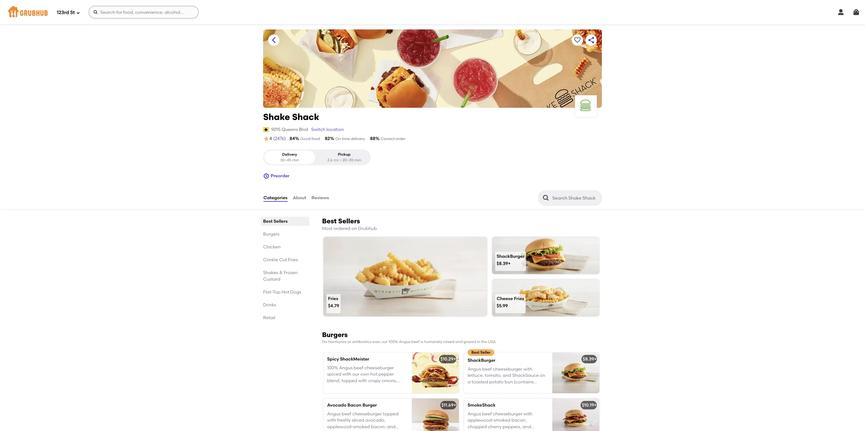 Task type: vqa. For each thing, say whether or not it's contained in the screenshot.


Task type: locate. For each thing, give the bounding box(es) containing it.
drinks tab
[[263, 302, 307, 309]]

$11.69 +
[[442, 403, 456, 408]]

0 vertical spatial $8.39
[[497, 261, 508, 267]]

preorder
[[271, 173, 290, 179]]

switch
[[311, 127, 325, 132]]

0 horizontal spatial cheeseburger
[[364, 366, 394, 371]]

+ inside shackburger $8.39 +
[[508, 261, 511, 267]]

0 horizontal spatial angus
[[339, 366, 353, 371]]

hot
[[370, 372, 378, 378]]

0 horizontal spatial $8.39
[[497, 261, 508, 267]]

shake shack logo image
[[575, 95, 597, 117]]

best inside best sellers most ordered on grubhub
[[322, 217, 337, 225]]

hot
[[282, 290, 289, 295]]

sellers up the ordered
[[338, 217, 360, 225]]

0 horizontal spatial burgers
[[263, 232, 279, 237]]

fries up $4.79 on the left bottom of page
[[328, 296, 338, 302]]

angus down spicy shackmeister
[[339, 366, 353, 371]]

reviews
[[312, 195, 329, 201]]

2 horizontal spatial best
[[472, 351, 480, 355]]

crinkle
[[263, 258, 278, 263]]

spicy shackmeister
[[327, 357, 369, 362]]

ever,
[[372, 340, 381, 345]]

fries right cut
[[288, 258, 298, 263]]

shakes
[[263, 270, 278, 276]]

min down the delivery
[[292, 158, 299, 162]]

on inside angus beef cheeseburger with lettuce, tomato, and shacksauce on a toasted potato bun (contains sesame, eggs, milk, soy, wheat, and gluten)
[[540, 373, 545, 379]]

our left own
[[352, 372, 359, 378]]

with down own
[[358, 379, 367, 384]]

best sellers most ordered on grubhub
[[322, 217, 377, 232]]

with up topped
[[342, 372, 351, 378]]

0 horizontal spatial on
[[352, 226, 357, 232]]

+ for spicy shackmeister
[[454, 357, 456, 362]]

pickup
[[338, 153, 351, 157]]

or
[[348, 340, 351, 345]]

caret left icon image
[[270, 36, 278, 44]]

best
[[322, 217, 337, 225], [263, 219, 273, 224], [472, 351, 480, 355]]

1 horizontal spatial angus
[[399, 340, 411, 345]]

angus
[[399, 340, 411, 345], [339, 366, 353, 371], [468, 367, 481, 372]]

custard
[[263, 277, 280, 282]]

shackburger $8.39 +
[[497, 254, 525, 267]]

min
[[292, 158, 299, 162], [354, 158, 361, 162]]

on right the ordered
[[352, 226, 357, 232]]

cheeseburger up the bun
[[493, 367, 523, 372]]

frozen
[[284, 270, 298, 276]]

0 horizontal spatial best
[[263, 219, 273, 224]]

burgers up hormones in the bottom left of the page
[[322, 331, 348, 339]]

min right "20–30"
[[354, 158, 361, 162]]

sellers for best sellers most ordered on grubhub
[[338, 217, 360, 225]]

1 vertical spatial on
[[540, 373, 545, 379]]

soy,
[[510, 386, 518, 392]]

sellers up burgers "tab"
[[274, 219, 288, 224]]

chicken
[[263, 245, 281, 250]]

retail tab
[[263, 315, 307, 322]]

a
[[468, 380, 471, 385]]

2 min from the left
[[354, 158, 361, 162]]

1 horizontal spatial burgers
[[322, 331, 348, 339]]

0 horizontal spatial our
[[352, 372, 359, 378]]

chicken tab
[[263, 244, 307, 251]]

cheese fries $5.99
[[497, 296, 524, 309]]

option group containing delivery 30–45 min
[[263, 150, 371, 166]]

svg image inside preorder button
[[263, 173, 270, 179]]

100% angus beef cheeseburger spiced with our own hot pepper blend, topped with crispy onions, chopped cherry peppers and shacksauce.
[[327, 366, 397, 397]]

cheeseburger inside 100% angus beef cheeseburger spiced with our own hot pepper blend, topped with crispy onions, chopped cherry peppers and shacksauce.
[[364, 366, 394, 371]]

20–30
[[342, 158, 354, 162]]

0 horizontal spatial min
[[292, 158, 299, 162]]

100% right ever,
[[389, 340, 398, 345]]

beef up own
[[354, 366, 363, 371]]

$8.39
[[497, 261, 508, 267], [583, 357, 594, 362]]

angus left is
[[399, 340, 411, 345]]

0 vertical spatial burgers
[[263, 232, 279, 237]]

$4.79
[[328, 304, 339, 309]]

sellers inside best sellers tab
[[274, 219, 288, 224]]

tomato,
[[485, 373, 502, 379]]

+ for avocado bacon burger
[[454, 403, 456, 408]]

option group
[[263, 150, 371, 166]]

and right "raised"
[[455, 340, 463, 345]]

0 horizontal spatial 100%
[[327, 366, 338, 371]]

1 vertical spatial shackburger
[[468, 358, 496, 364]]

2.6
[[327, 158, 333, 162]]

0 horizontal spatial sellers
[[274, 219, 288, 224]]

top
[[273, 290, 281, 295]]

shackburger for shackburger
[[468, 358, 496, 364]]

0 vertical spatial 100%
[[389, 340, 398, 345]]

raised
[[443, 340, 455, 345]]

cheeseburger inside angus beef cheeseburger with lettuce, tomato, and shacksauce on a toasted potato bun (contains sesame, eggs, milk, soy, wheat, and gluten)
[[493, 367, 523, 372]]

best up most
[[322, 217, 337, 225]]

angus inside angus beef cheeseburger with lettuce, tomato, and shacksauce on a toasted potato bun (contains sesame, eggs, milk, soy, wheat, and gluten)
[[468, 367, 481, 372]]

$10.19
[[582, 403, 594, 408]]

our inside 100% angus beef cheeseburger spiced with our own hot pepper blend, topped with crispy onions, chopped cherry peppers and shacksauce.
[[352, 372, 359, 378]]

123rd st
[[57, 10, 75, 15]]

and right wheat,
[[535, 386, 543, 392]]

and inside burgers no hormones or antibiotics ever, our 100% angus beef is humanely raised and grazed in the usa
[[455, 340, 463, 345]]

hormones
[[328, 340, 347, 345]]

1 min from the left
[[292, 158, 299, 162]]

best for best seller
[[472, 351, 480, 355]]

best left seller
[[472, 351, 480, 355]]

angus up lettuce,
[[468, 367, 481, 372]]

cheeseburger up hot
[[364, 366, 394, 371]]

2 horizontal spatial beef
[[482, 367, 492, 372]]

on right shacksauce
[[540, 373, 545, 379]]

smokeshack image
[[552, 399, 600, 432]]

preorder button
[[263, 171, 290, 182]]

sesame,
[[468, 386, 485, 392]]

burgers inside "tab"
[[263, 232, 279, 237]]

sellers for best sellers
[[274, 219, 288, 224]]

$5.99
[[497, 304, 508, 309]]

1 horizontal spatial on
[[540, 373, 545, 379]]

good
[[300, 137, 311, 141]]

2 horizontal spatial fries
[[514, 296, 524, 302]]

crispy
[[368, 379, 381, 384]]

burgers up chicken
[[263, 232, 279, 237]]

100% up spiced on the bottom of the page
[[327, 366, 338, 371]]

blend,
[[327, 379, 341, 384]]

beef up tomato,
[[482, 367, 492, 372]]

1 horizontal spatial beef
[[411, 340, 420, 345]]

smokeshack
[[468, 403, 496, 408]]

1 vertical spatial burgers
[[322, 331, 348, 339]]

best up burgers "tab"
[[263, 219, 273, 224]]

lettuce,
[[468, 373, 484, 379]]

flat-top hot dogs
[[263, 290, 301, 295]]

spiced
[[327, 372, 341, 378]]

shakes & frozen custard
[[263, 270, 298, 282]]

1 horizontal spatial cheeseburger
[[493, 367, 523, 372]]

1 horizontal spatial 100%
[[389, 340, 398, 345]]

sellers inside best sellers most ordered on grubhub
[[338, 217, 360, 225]]

on
[[352, 226, 357, 232], [540, 373, 545, 379]]

burgers inside burgers no hormones or antibiotics ever, our 100% angus beef is humanely raised and grazed in the usa
[[322, 331, 348, 339]]

best sellers
[[263, 219, 288, 224]]

save this restaurant image
[[574, 36, 581, 44]]

subscription pass image
[[263, 127, 270, 132]]

sellers
[[338, 217, 360, 225], [274, 219, 288, 224]]

1 horizontal spatial min
[[354, 158, 361, 162]]

1 horizontal spatial shackburger
[[497, 254, 525, 259]]

about button
[[293, 187, 307, 210]]

2 horizontal spatial angus
[[468, 367, 481, 372]]

0 horizontal spatial beef
[[354, 366, 363, 371]]

switch location button
[[311, 126, 344, 133]]

fries
[[288, 258, 298, 263], [328, 296, 338, 302], [514, 296, 524, 302]]

0 horizontal spatial shackburger
[[468, 358, 496, 364]]

delivery 30–45 min
[[280, 153, 299, 162]]

crinkle cut fries tab
[[263, 257, 307, 264]]

min inside delivery 30–45 min
[[292, 158, 299, 162]]

1 vertical spatial 100%
[[327, 366, 338, 371]]

shakes & frozen custard tab
[[263, 270, 307, 283]]

100% inside 100% angus beef cheeseburger spiced with our own hot pepper blend, topped with crispy onions, chopped cherry peppers and shacksauce.
[[327, 366, 338, 371]]

fries inside the cheese fries $5.99
[[514, 296, 524, 302]]

0 vertical spatial our
[[382, 340, 388, 345]]

fries inside fries $4.79
[[328, 296, 338, 302]]

1 horizontal spatial best
[[322, 217, 337, 225]]

Search Shake Shack search field
[[552, 195, 600, 201]]

and down "onions,"
[[381, 385, 389, 390]]

1 vertical spatial our
[[352, 372, 359, 378]]

switch location
[[311, 127, 344, 132]]

•
[[340, 158, 341, 162]]

0 vertical spatial shackburger
[[497, 254, 525, 259]]

1 horizontal spatial fries
[[328, 296, 338, 302]]

best inside tab
[[263, 219, 273, 224]]

topped
[[342, 379, 357, 384]]

dogs
[[290, 290, 301, 295]]

own
[[361, 372, 369, 378]]

100%
[[389, 340, 398, 345], [327, 366, 338, 371]]

best for best sellers
[[263, 219, 273, 224]]

spicy shackmeister image
[[412, 353, 459, 394]]

0 horizontal spatial fries
[[288, 258, 298, 263]]

svg image
[[837, 8, 845, 16], [853, 8, 860, 16], [76, 11, 80, 15], [263, 173, 270, 179]]

our right ever,
[[382, 340, 388, 345]]

beef left is
[[411, 340, 420, 345]]

correct
[[381, 137, 395, 141]]

2 horizontal spatial with
[[524, 367, 532, 372]]

shackburger for shackburger $8.39 +
[[497, 254, 525, 259]]

min inside pickup 2.6 mi • 20–30 min
[[354, 158, 361, 162]]

1 vertical spatial $8.39
[[583, 357, 594, 362]]

beef inside angus beef cheeseburger with lettuce, tomato, and shacksauce on a toasted potato bun (contains sesame, eggs, milk, soy, wheat, and gluten)
[[482, 367, 492, 372]]

9015 queens blvd button
[[271, 126, 308, 133]]

our inside burgers no hormones or antibiotics ever, our 100% angus beef is humanely raised and grazed in the usa
[[382, 340, 388, 345]]

0 vertical spatial on
[[352, 226, 357, 232]]

cherry
[[348, 385, 361, 390]]

1 horizontal spatial sellers
[[338, 217, 360, 225]]

and
[[455, 340, 463, 345], [503, 373, 511, 379], [381, 385, 389, 390], [535, 386, 543, 392]]

st
[[70, 10, 75, 15]]

toasted
[[472, 380, 488, 385]]

with
[[524, 367, 532, 372], [342, 372, 351, 378], [358, 379, 367, 384]]

burgers no hormones or antibiotics ever, our 100% angus beef is humanely raised and grazed in the usa
[[322, 331, 496, 345]]

with up shacksauce
[[524, 367, 532, 372]]

1 horizontal spatial our
[[382, 340, 388, 345]]

cheese
[[497, 296, 513, 302]]

main navigation navigation
[[0, 0, 865, 24]]

in
[[477, 340, 480, 345]]

seller
[[481, 351, 491, 355]]

fries right cheese
[[514, 296, 524, 302]]



Task type: describe. For each thing, give the bounding box(es) containing it.
beef inside burgers no hormones or antibiotics ever, our 100% angus beef is humanely raised and grazed in the usa
[[411, 340, 420, 345]]

1 horizontal spatial with
[[358, 379, 367, 384]]

angus beef cheeseburger with lettuce, tomato, and shacksauce on a toasted potato bun (contains sesame, eggs, milk, soy, wheat, and gluten)
[[468, 367, 545, 398]]

30–45
[[280, 158, 291, 162]]

best for best sellers most ordered on grubhub
[[322, 217, 337, 225]]

cut
[[279, 258, 287, 263]]

82
[[325, 136, 330, 141]]

peppers
[[362, 385, 380, 390]]

grazed
[[464, 340, 476, 345]]

ordered
[[334, 226, 350, 232]]

our for burgers
[[382, 340, 388, 345]]

+ for smokeshack
[[594, 403, 597, 408]]

about
[[293, 195, 306, 201]]

$10.29
[[441, 357, 454, 362]]

burgers tab
[[263, 231, 307, 238]]

burger
[[363, 403, 377, 408]]

the
[[481, 340, 487, 345]]

(2476)
[[273, 136, 286, 141]]

&
[[279, 270, 283, 276]]

84
[[290, 136, 295, 141]]

shackburger image
[[552, 353, 600, 394]]

1 horizontal spatial $8.39
[[583, 357, 594, 362]]

retail
[[263, 316, 275, 321]]

0 horizontal spatial with
[[342, 372, 351, 378]]

our for 100%
[[352, 372, 359, 378]]

bacon
[[348, 403, 362, 408]]

correct order
[[381, 137, 406, 141]]

on inside best sellers most ordered on grubhub
[[352, 226, 357, 232]]

shack
[[292, 112, 319, 122]]

bun
[[505, 380, 513, 385]]

angus inside 100% angus beef cheeseburger spiced with our own hot pepper blend, topped with crispy onions, chopped cherry peppers and shacksauce.
[[339, 366, 353, 371]]

flat-
[[263, 290, 273, 295]]

chopped
[[327, 385, 347, 390]]

mi
[[334, 158, 338, 162]]

Search for food, convenience, alcohol... search field
[[89, 6, 198, 19]]

$8.39 inside shackburger $8.39 +
[[497, 261, 508, 267]]

delivery
[[351, 137, 365, 141]]

on
[[335, 137, 341, 141]]

svg image
[[93, 10, 98, 15]]

burgers for burgers
[[263, 232, 279, 237]]

fries inside tab
[[288, 258, 298, 263]]

9015 queens blvd
[[271, 127, 308, 132]]

angus inside burgers no hormones or antibiotics ever, our 100% angus beef is humanely raised and grazed in the usa
[[399, 340, 411, 345]]

onions,
[[382, 379, 397, 384]]

$10.29 +
[[441, 357, 456, 362]]

is
[[421, 340, 423, 345]]

beef inside 100% angus beef cheeseburger spiced with our own hot pepper blend, topped with crispy onions, chopped cherry peppers and shacksauce.
[[354, 366, 363, 371]]

usa
[[488, 340, 496, 345]]

123rd
[[57, 10, 69, 15]]

search icon image
[[542, 195, 550, 202]]

(contains
[[514, 380, 534, 385]]

$8.39 +
[[583, 357, 597, 362]]

burgers for burgers no hormones or antibiotics ever, our 100% angus beef is humanely raised and grazed in the usa
[[322, 331, 348, 339]]

no
[[322, 340, 327, 345]]

time
[[342, 137, 350, 141]]

humanely
[[424, 340, 442, 345]]

good food
[[300, 137, 320, 141]]

milk,
[[499, 386, 509, 392]]

best seller
[[472, 351, 491, 355]]

blvd
[[299, 127, 308, 132]]

queens
[[282, 127, 298, 132]]

eggs,
[[486, 386, 498, 392]]

drinks
[[263, 303, 276, 308]]

most
[[322, 226, 332, 232]]

reviews button
[[311, 187, 329, 210]]

avocado bacon burger image
[[412, 399, 459, 432]]

spicy
[[327, 357, 339, 362]]

on time delivery
[[335, 137, 365, 141]]

wheat,
[[519, 386, 533, 392]]

location
[[326, 127, 344, 132]]

crinkle cut fries
[[263, 258, 298, 263]]

with inside angus beef cheeseburger with lettuce, tomato, and shacksauce on a toasted potato bun (contains sesame, eggs, milk, soy, wheat, and gluten)
[[524, 367, 532, 372]]

food
[[312, 137, 320, 141]]

flat-top hot dogs tab
[[263, 289, 307, 296]]

shake
[[263, 112, 290, 122]]

shackmeister
[[340, 357, 369, 362]]

shake shack
[[263, 112, 319, 122]]

gluten)
[[468, 393, 483, 398]]

and inside 100% angus beef cheeseburger spiced with our own hot pepper blend, topped with crispy onions, chopped cherry peppers and shacksauce.
[[381, 385, 389, 390]]

star icon image
[[263, 136, 270, 142]]

shacksauce
[[512, 373, 539, 379]]

grubhub
[[358, 226, 377, 232]]

antibiotics
[[352, 340, 371, 345]]

and up the bun
[[503, 373, 511, 379]]

categories button
[[263, 187, 288, 210]]

best sellers tab
[[263, 218, 307, 225]]

100% inside burgers no hormones or antibiotics ever, our 100% angus beef is humanely raised and grazed in the usa
[[389, 340, 398, 345]]

fries $4.79
[[328, 296, 339, 309]]

88
[[370, 136, 375, 141]]

share icon image
[[588, 36, 595, 44]]

pepper
[[379, 372, 394, 378]]



